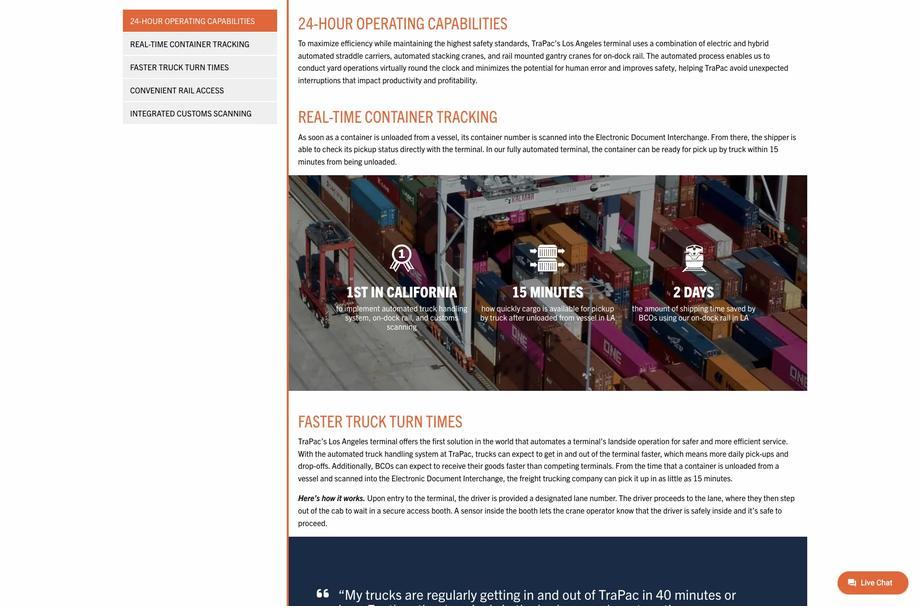 Task type: describe. For each thing, give the bounding box(es) containing it.
0 horizontal spatial operating
[[164, 16, 205, 26]]

truck inside as soon as a container is unloaded from a vessel, its container number is scanned into the electronic document interchange. from there, the shipper is able to check its pickup status directly with the terminal. in our fully automated terminal, the container can be ready for pick up by truck within 15 minutes from being unloaded.
[[729, 144, 746, 154]]

to right cab
[[345, 506, 352, 516]]

productivity
[[382, 75, 422, 85]]

dock inside to maximize efficiency while maintaining the highest safety standards, trapac's los angeles terminal uses a combination of electric and hybrid automated straddle carriers, automated stacking cranes, and rail mounted gantry cranes for on-dock rail. the automated process enables us to conduct yard operations virtually round the clock and minimizes the potential for human error and improves safety, helping trapac avoid unexpected interruptions that impact productivity and profitability.
[[614, 50, 631, 60]]

into inside trapac's los angeles terminal offers the first solution in the world that automates a terminal's landside operation for safer and more efficient service. with the automated truck handling system at trapac, trucks can expect to get in and out of the terminal faster, which means more daily pick-ups and drop-offs. additionally, bcos can expect to receive their goods faster than competing terminals. from the time that a container is unloaded from a vessel and scanned into the electronic document interchange, the freight trucking company can pick it up in as little as 15 minutes.
[[365, 474, 377, 483]]

while
[[374, 38, 392, 48]]

provided
[[499, 494, 528, 503]]

a up check
[[335, 132, 339, 142]]

rail.
[[632, 50, 645, 60]]

safely
[[691, 506, 710, 516]]

from inside trapac's los angeles terminal offers the first solution in the world that automates a terminal's landside operation for safer and more efficient service. with the automated truck handling system at trapac, trucks can expect to get in and out of the terminal faster, which means more daily pick-ups and drop-offs. additionally, bcos can expect to receive their goods faster than competing terminals. from the time that a container is unloaded from a vessel and scanned into the electronic document interchange, the freight trucking company can pick it up in as little as 15 minutes.
[[758, 461, 773, 471]]

1 horizontal spatial capabilities
[[428, 12, 508, 33]]

and inside "my trucks are regularly getting in and out of trapac in 40 minutes or less. for the other terminals in the harbor, one hour turn times ar
[[537, 586, 559, 603]]

is inside trapac's los angeles terminal offers the first solution in the world that automates a terminal's landside operation for safer and more efficient service. with the automated truck handling system at trapac, trucks can expect to get in and out of the terminal faster, which means more daily pick-ups and drop-offs. additionally, bcos can expect to receive their goods faster than competing terminals. from the time that a container is unloaded from a vessel and scanned into the electronic document interchange, the freight trucking company can pick it up in as little as 15 minutes.
[[718, 461, 723, 471]]

0 horizontal spatial 24-hour operating capabilities
[[130, 16, 255, 26]]

safer
[[682, 437, 699, 446]]

highest
[[447, 38, 471, 48]]

fully
[[507, 144, 521, 154]]

works.
[[344, 494, 365, 503]]

40
[[656, 586, 671, 603]]

being
[[344, 157, 362, 166]]

know
[[616, 506, 634, 516]]

in right terminals
[[502, 601, 512, 607]]

electric
[[707, 38, 732, 48]]

1 vertical spatial times
[[426, 411, 462, 431]]

1 horizontal spatial expect
[[512, 449, 534, 459]]

1 vertical spatial it
[[337, 494, 342, 503]]

a up little
[[679, 461, 683, 471]]

lane
[[574, 494, 588, 503]]

scanned inside trapac's los angeles terminal offers the first solution in the world that automates a terminal's landside operation for safer and more efficient service. with the automated truck handling system at trapac, trucks can expect to get in and out of the terminal faster, which means more daily pick-ups and drop-offs. additionally, bcos can expect to receive their goods faster than competing terminals. from the time that a container is unloaded from a vessel and scanned into the electronic document interchange, the freight trucking company can pick it up in as little as 15 minutes.
[[335, 474, 363, 483]]

combination
[[656, 38, 697, 48]]

pick inside trapac's los angeles terminal offers the first solution in the world that automates a terminal's landside operation for safer and more efficient service. with the automated truck handling system at trapac, trucks can expect to get in and out of the terminal faster, which means more daily pick-ups and drop-offs. additionally, bcos can expect to receive their goods faster than competing terminals. from the time that a container is unloaded from a vessel and scanned into the electronic document interchange, the freight trucking company can pick it up in as little as 15 minutes.
[[618, 474, 632, 483]]

1 horizontal spatial 24-
[[298, 12, 318, 33]]

"my trucks are regularly getting in and out of trapac in 40 minutes or less. for the other terminals in the harbor, one hour turn times ar
[[338, 586, 736, 607]]

at
[[440, 449, 447, 459]]

to right safe
[[775, 506, 782, 516]]

to down system
[[434, 461, 440, 471]]

from inside as soon as a container is unloaded from a vessel, its container number is scanned into the electronic document interchange. from there, the shipper is able to check its pickup status directly with the terminal. in our fully automated terminal, the container can be ready for pick up by truck within 15 minutes from being unloaded.
[[711, 132, 728, 142]]

1 vertical spatial time
[[333, 106, 362, 126]]

terminal, inside upon entry to the terminal, the driver is provided a designated lane number. the driver proceeds to the lane, where they then step out of the cab to wait in a secure access booth. a sensor inside the booth lets the crane operator know that the driver is safely inside and it's safe to proceed.
[[427, 494, 457, 503]]

0 vertical spatial faster
[[130, 62, 157, 72]]

standards,
[[495, 38, 530, 48]]

other
[[411, 601, 441, 607]]

check
[[322, 144, 342, 154]]

by inside as soon as a container is unloaded from a vessel, its container number is scanned into the electronic document interchange. from there, the shipper is able to check its pickup status directly with the terminal. in our fully automated terminal, the container can be ready for pick up by truck within 15 minutes from being unloaded.
[[719, 144, 727, 154]]

regularly
[[427, 586, 477, 603]]

to right entry
[[406, 494, 413, 503]]

our inside as soon as a container is unloaded from a vessel, its container number is scanned into the electronic document interchange. from there, the shipper is able to check its pickup status directly with the terminal. in our fully automated terminal, the container can be ready for pick up by truck within 15 minutes from being unloaded.
[[494, 144, 505, 154]]

by inside 2 days the amount of shipping time saved by bcos using our on-dock rail in la
[[748, 304, 756, 313]]

carriers,
[[365, 50, 392, 60]]

which
[[664, 449, 684, 459]]

0 horizontal spatial how
[[322, 494, 335, 503]]

daily
[[728, 449, 744, 459]]

operations
[[343, 63, 378, 72]]

is right the shipper
[[791, 132, 796, 142]]

times
[[664, 601, 696, 607]]

15 minutes how quickly cargo is available for pickup by truck after unloaded from vessel in la
[[480, 282, 615, 322]]

secure
[[383, 506, 405, 516]]

yard
[[327, 63, 342, 72]]

handling inside trapac's los angeles terminal offers the first solution in the world that automates a terminal's landside operation for safer and more efficient service. with the automated truck handling system at trapac, trucks can expect to get in and out of the terminal faster, which means more daily pick-ups and drop-offs. additionally, bcos can expect to receive their goods faster than competing terminals. from the time that a container is unloaded from a vessel and scanned into the electronic document interchange, the freight trucking company can pick it up in as little as 15 minutes.
[[384, 449, 413, 459]]

number.
[[590, 494, 617, 503]]

container left "be"
[[604, 144, 636, 154]]

rail inside 2 days the amount of shipping time saved by bcos using our on-dock rail in la
[[720, 313, 730, 322]]

interruptions
[[298, 75, 341, 85]]

for up the error
[[593, 50, 602, 60]]

efficient
[[734, 437, 761, 446]]

unloaded inside 15 minutes how quickly cargo is available for pickup by truck after unloaded from vessel in la
[[526, 313, 557, 322]]

goods
[[485, 461, 505, 471]]

pick inside as soon as a container is unloaded from a vessel, its container number is scanned into the electronic document interchange. from there, the shipper is able to check its pickup status directly with the terminal. in our fully automated terminal, the container can be ready for pick up by truck within 15 minutes from being unloaded.
[[693, 144, 707, 154]]

to inside as soon as a container is unloaded from a vessel, its container number is scanned into the electronic document interchange. from there, the shipper is able to check its pickup status directly with the terminal. in our fully automated terminal, the container can be ready for pick up by truck within 15 minutes from being unloaded.
[[314, 144, 321, 154]]

0 horizontal spatial driver
[[471, 494, 490, 503]]

drop-
[[298, 461, 316, 471]]

terminal inside to maximize efficiency while maintaining the highest safety standards, trapac's los angeles terminal uses a combination of electric and hybrid automated straddle carriers, automated stacking cranes, and rail mounted gantry cranes for on-dock rail. the automated process enables us to conduct yard operations virtually round the clock and minimizes the potential for human error and improves safety, helping trapac avoid unexpected interruptions that impact productivity and profitability.
[[604, 38, 631, 48]]

1 vertical spatial expect
[[409, 461, 432, 471]]

company
[[572, 474, 603, 483]]

solution
[[447, 437, 473, 446]]

able
[[298, 144, 312, 154]]

the inside upon entry to the terminal, the driver is provided a designated lane number. the driver proceeds to the lane, where they then step out of the cab to wait in a secure access booth. a sensor inside the booth lets the crane operator know that the driver is safely inside and it's safe to proceed.
[[619, 494, 631, 503]]

is left 'provided'
[[492, 494, 497, 503]]

1 horizontal spatial real-time container tracking
[[298, 106, 498, 126]]

convenient rail access link
[[123, 79, 277, 101]]

1 vertical spatial tracking
[[437, 106, 498, 126]]

1 horizontal spatial 24-hour operating capabilities
[[298, 12, 508, 33]]

that inside upon entry to the terminal, the driver is provided a designated lane number. the driver proceeds to the lane, where they then step out of the cab to wait in a secure access booth. a sensor inside the booth lets the crane operator know that the driver is safely inside and it's safe to proceed.
[[636, 506, 649, 516]]

out inside upon entry to the terminal, the driver is provided a designated lane number. the driver proceeds to the lane, where they then step out of the cab to wait in a secure access booth. a sensor inside the booth lets the crane operator know that the driver is safely inside and it's safe to proceed.
[[298, 506, 309, 516]]

convenient
[[130, 85, 176, 95]]

days
[[684, 282, 714, 301]]

number
[[504, 132, 530, 142]]

from inside trapac's los angeles terminal offers the first solution in the world that automates a terminal's landside operation for safer and more efficient service. with the automated truck handling system at trapac, trucks can expect to get in and out of the terminal faster, which means more daily pick-ups and drop-offs. additionally, bcos can expect to receive their goods faster than competing terminals. from the time that a container is unloaded from a vessel and scanned into the electronic document interchange, the freight trucking company can pick it up in as little as 15 minutes.
[[616, 461, 633, 471]]

is up status
[[374, 132, 379, 142]]

and down cranes,
[[461, 63, 474, 72]]

ready
[[662, 144, 680, 154]]

soon
[[308, 132, 324, 142]]

customs
[[430, 313, 458, 322]]

electronic inside trapac's los angeles terminal offers the first solution in the world that automates a terminal's landside operation for safer and more efficient service. with the automated truck handling system at trapac, trucks can expect to get in and out of the terminal faster, which means more daily pick-ups and drop-offs. additionally, bcos can expect to receive their goods faster than competing terminals. from the time that a container is unloaded from a vessel and scanned into the electronic document interchange, the freight trucking company can pick it up in as little as 15 minutes.
[[391, 474, 425, 483]]

in inside 1st in california to implement automated truck handling system, on-dock rail, and customs scanning
[[371, 282, 384, 301]]

1 horizontal spatial as
[[658, 474, 666, 483]]

as inside as soon as a container is unloaded from a vessel, its container number is scanned into the electronic document interchange. from there, the shipper is able to check its pickup status directly with the terminal. in our fully automated terminal, the container can be ready for pick up by truck within 15 minutes from being unloaded.
[[326, 132, 333, 142]]

rail
[[178, 85, 194, 95]]

0 vertical spatial its
[[461, 132, 469, 142]]

trucks inside "my trucks are regularly getting in and out of trapac in 40 minutes or less. for the other terminals in the harbor, one hour turn times ar
[[365, 586, 402, 603]]

as
[[298, 132, 306, 142]]

trapac's inside trapac's los angeles terminal offers the first solution in the world that automates a terminal's landside operation for safer and more efficient service. with the automated truck handling system at trapac, trucks can expect to get in and out of the terminal faster, which means more daily pick-ups and drop-offs. additionally, bcos can expect to receive their goods faster than competing terminals. from the time that a container is unloaded from a vessel and scanned into the electronic document interchange, the freight trucking company can pick it up in as little as 15 minutes.
[[298, 437, 327, 446]]

pickup inside as soon as a container is unloaded from a vessel, its container number is scanned into the electronic document interchange. from there, the shipper is able to check its pickup status directly with the terminal. in our fully automated terminal, the container can be ready for pick up by truck within 15 minutes from being unloaded.
[[354, 144, 376, 154]]

0 horizontal spatial hour
[[141, 16, 163, 26]]

and right ups
[[776, 449, 788, 459]]

2 horizontal spatial as
[[684, 474, 691, 483]]

automated up conduct
[[298, 50, 334, 60]]

0 horizontal spatial turn
[[185, 62, 205, 72]]

convenient rail access
[[130, 85, 224, 95]]

rail inside to maximize efficiency while maintaining the highest safety standards, trapac's los angeles terminal uses a combination of electric and hybrid automated straddle carriers, automated stacking cranes, and rail mounted gantry cranes for on-dock rail. the automated process enables us to conduct yard operations virtually round the clock and minimizes the potential for human error and improves safety, helping trapac avoid unexpected interruptions that impact productivity and profitability.
[[502, 50, 512, 60]]

2 horizontal spatial driver
[[663, 506, 682, 516]]

from down check
[[327, 157, 342, 166]]

using
[[659, 313, 677, 322]]

1 horizontal spatial hour
[[318, 12, 353, 33]]

0 horizontal spatial 24-
[[130, 16, 141, 26]]

there,
[[730, 132, 750, 142]]

upon entry to the terminal, the driver is provided a designated lane number. the driver proceeds to the lane, where they then step out of the cab to wait in a secure access booth. a sensor inside the booth lets the crane operator know that the driver is safely inside and it's safe to proceed.
[[298, 494, 795, 528]]

after
[[509, 313, 525, 322]]

the inside 2 days the amount of shipping time saved by bcos using our on-dock rail in la
[[632, 304, 643, 313]]

in inside 15 minutes how quickly cargo is available for pickup by truck after unloaded from vessel in la
[[599, 313, 605, 322]]

1 vertical spatial more
[[709, 449, 727, 459]]

interchange.
[[667, 132, 709, 142]]

lane,
[[707, 494, 724, 503]]

to up safely
[[687, 494, 693, 503]]

scanned inside as soon as a container is unloaded from a vessel, its container number is scanned into the electronic document interchange. from there, the shipper is able to check its pickup status directly with the terminal. in our fully automated terminal, the container can be ready for pick up by truck within 15 minutes from being unloaded.
[[539, 132, 567, 142]]

terminals
[[444, 601, 499, 607]]

integrated
[[130, 108, 175, 118]]

container inside trapac's los angeles terminal offers the first solution in the world that automates a terminal's landside operation for safer and more efficient service. with the automated truck handling system at trapac, trucks can expect to get in and out of the terminal faster, which means more daily pick-ups and drop-offs. additionally, bcos can expect to receive their goods faster than competing terminals. from the time that a container is unloaded from a vessel and scanned into the electronic document interchange, the freight trucking company can pick it up in as little as 15 minutes.
[[685, 461, 716, 471]]

24-hour operating capabilities link
[[123, 10, 277, 32]]

and up competing
[[564, 449, 577, 459]]

terminals.
[[581, 461, 614, 471]]

where
[[725, 494, 746, 503]]

the inside to maximize efficiency while maintaining the highest safety standards, trapac's los angeles terminal uses a combination of electric and hybrid automated straddle carriers, automated stacking cranes, and rail mounted gantry cranes for on-dock rail. the automated process enables us to conduct yard operations virtually round the clock and minimizes the potential for human error and improves safety, helping trapac avoid unexpected interruptions that impact productivity and profitability.
[[646, 50, 659, 60]]

container up in
[[471, 132, 502, 142]]

trapac,
[[448, 449, 474, 459]]

hybrid
[[748, 38, 769, 48]]

cranes
[[569, 50, 591, 60]]

implement
[[344, 304, 380, 313]]

minutes inside "my trucks are regularly getting in and out of trapac in 40 minutes or less. for the other terminals in the harbor, one hour turn times ar
[[675, 586, 721, 603]]

0 horizontal spatial its
[[344, 144, 352, 154]]

for down gantry
[[555, 63, 564, 72]]

vessel inside trapac's los angeles terminal offers the first solution in the world that automates a terminal's landside operation for safer and more efficient service. with the automated truck handling system at trapac, trucks can expect to get in and out of the terminal faster, which means more daily pick-ups and drop-offs. additionally, bcos can expect to receive their goods faster than competing terminals. from the time that a container is unloaded from a vessel and scanned into the electronic document interchange, the freight trucking company can pick it up in as little as 15 minutes.
[[298, 474, 318, 483]]

from inside 15 minutes how quickly cargo is available for pickup by truck after unloaded from vessel in la
[[559, 313, 575, 322]]

with
[[298, 449, 313, 459]]

and up enables
[[733, 38, 746, 48]]

process
[[699, 50, 725, 60]]

truck inside faster truck turn times link
[[158, 62, 183, 72]]

in right getting
[[523, 586, 534, 603]]

first
[[432, 437, 445, 446]]

trapac's inside to maximize efficiency while maintaining the highest safety standards, trapac's los angeles terminal uses a combination of electric and hybrid automated straddle carriers, automated stacking cranes, and rail mounted gantry cranes for on-dock rail. the automated process enables us to conduct yard operations virtually round the clock and minimizes the potential for human error and improves safety, helping trapac avoid unexpected interruptions that impact productivity and profitability.
[[532, 38, 560, 48]]

and down round
[[424, 75, 436, 85]]

in
[[486, 144, 492, 154]]

vessel inside 15 minutes how quickly cargo is available for pickup by truck after unloaded from vessel in la
[[576, 313, 597, 322]]

1 vertical spatial turn
[[389, 411, 423, 431]]

us
[[754, 50, 762, 60]]

can down the terminals.
[[604, 474, 617, 483]]

ups
[[762, 449, 774, 459]]

shipper
[[764, 132, 789, 142]]

real-time container tracking link
[[123, 33, 277, 55]]

faster truck turn times link
[[123, 56, 277, 78]]

automated inside as soon as a container is unloaded from a vessel, its container number is scanned into the electronic document interchange. from there, the shipper is able to check its pickup status directly with the terminal. in our fully automated terminal, the container can be ready for pick up by truck within 15 minutes from being unloaded.
[[523, 144, 559, 154]]

crane
[[566, 506, 585, 516]]

sensor
[[461, 506, 483, 516]]

out inside "my trucks are regularly getting in and out of trapac in 40 minutes or less. for the other terminals in the harbor, one hour turn times ar
[[562, 586, 581, 603]]

and inside 1st in california to implement automated truck handling system, on-dock rail, and customs scanning
[[416, 313, 428, 322]]

a down the service. in the bottom of the page
[[775, 461, 779, 471]]

in right solution
[[475, 437, 481, 446]]

lets
[[540, 506, 551, 516]]

that down the which
[[664, 461, 677, 471]]

can down offers
[[396, 461, 408, 471]]

1st
[[346, 282, 368, 301]]

container up being
[[341, 132, 372, 142]]

dock inside 2 days the amount of shipping time saved by bcos using our on-dock rail in la
[[702, 313, 718, 322]]

and inside upon entry to the terminal, the driver is provided a designated lane number. the driver proceeds to the lane, where they then step out of the cab to wait in a secure access booth. a sensor inside the booth lets the crane operator know that the driver is safely inside and it's safe to proceed.
[[734, 506, 746, 516]]

in left '40'
[[642, 586, 653, 603]]

1 vertical spatial real-
[[298, 106, 333, 126]]

impact
[[358, 75, 381, 85]]

minutes.
[[704, 474, 733, 483]]

clock
[[442, 63, 460, 72]]

automated down combination
[[661, 50, 697, 60]]

minutes
[[530, 282, 583, 301]]

in right get
[[557, 449, 563, 459]]

of inside trapac's los angeles terminal offers the first solution in the world that automates a terminal's landside operation for safer and more efficient service. with the automated truck handling system at trapac, trucks can expect to get in and out of the terminal faster, which means more daily pick-ups and drop-offs. additionally, bcos can expect to receive their goods faster than competing terminals. from the time that a container is unloaded from a vessel and scanned into the electronic document interchange, the freight trucking company can pick it up in as little as 15 minutes.
[[591, 449, 598, 459]]

receive
[[442, 461, 466, 471]]

1 horizontal spatial operating
[[356, 12, 425, 33]]

2 days the amount of shipping time saved by bcos using our on-dock rail in la
[[632, 282, 756, 322]]

and up minimizes
[[488, 50, 500, 60]]

offers
[[399, 437, 418, 446]]

a down upon
[[377, 506, 381, 516]]

can down world
[[498, 449, 510, 459]]

1 vertical spatial truck
[[346, 411, 386, 431]]

up inside as soon as a container is unloaded from a vessel, its container number is scanned into the electronic document interchange. from there, the shipper is able to check its pickup status directly with the terminal. in our fully automated terminal, the container can be ready for pick up by truck within 15 minutes from being unloaded.
[[709, 144, 717, 154]]

is right number
[[532, 132, 537, 142]]



Task type: locate. For each thing, give the bounding box(es) containing it.
into inside as soon as a container is unloaded from a vessel, its container number is scanned into the electronic document interchange. from there, the shipper is able to check its pickup status directly with the terminal. in our fully automated terminal, the container can be ready for pick up by truck within 15 minutes from being unloaded.
[[569, 132, 581, 142]]

system,
[[345, 313, 371, 322]]

inside down the lane,
[[712, 506, 732, 516]]

1 horizontal spatial 15
[[693, 474, 702, 483]]

trucks
[[475, 449, 496, 459], [365, 586, 402, 603]]

los inside to maximize efficiency while maintaining the highest safety standards, trapac's los angeles terminal uses a combination of electric and hybrid automated straddle carriers, automated stacking cranes, and rail mounted gantry cranes for on-dock rail. the automated process enables us to conduct yard operations virtually round the clock and minimizes the potential for human error and improves safety, helping trapac avoid unexpected interruptions that impact productivity and profitability.
[[562, 38, 574, 48]]

gantry
[[546, 50, 567, 60]]

0 horizontal spatial time
[[647, 461, 662, 471]]

2 inside from the left
[[712, 506, 732, 516]]

stacking
[[432, 50, 460, 60]]

2 vertical spatial unloaded
[[725, 461, 756, 471]]

by inside 15 minutes how quickly cargo is available for pickup by truck after unloaded from vessel in la
[[480, 313, 488, 322]]

pickup up being
[[354, 144, 376, 154]]

more
[[715, 437, 732, 446], [709, 449, 727, 459]]

1 horizontal spatial truck
[[346, 411, 386, 431]]

a up with
[[431, 132, 435, 142]]

up
[[709, 144, 717, 154], [640, 474, 649, 483]]

15
[[770, 144, 778, 154], [512, 282, 527, 301], [693, 474, 702, 483]]

0 vertical spatial time
[[710, 304, 725, 313]]

as up check
[[326, 132, 333, 142]]

that right know
[[636, 506, 649, 516]]

to right able
[[314, 144, 321, 154]]

container down means
[[685, 461, 716, 471]]

faster
[[130, 62, 157, 72], [298, 411, 343, 431]]

1 horizontal spatial faster truck turn times
[[298, 411, 462, 431]]

pick down "interchange."
[[693, 144, 707, 154]]

to left get
[[536, 449, 543, 459]]

automated
[[298, 50, 334, 60], [394, 50, 430, 60], [661, 50, 697, 60], [523, 144, 559, 154], [382, 304, 418, 313], [328, 449, 364, 459]]

1 horizontal spatial time
[[333, 106, 362, 126]]

document inside as soon as a container is unloaded from a vessel, its container number is scanned into the electronic document interchange. from there, the shipper is able to check its pickup status directly with the terminal. in our fully automated terminal, the container can be ready for pick up by truck within 15 minutes from being unloaded.
[[631, 132, 666, 142]]

0 horizontal spatial handling
[[384, 449, 413, 459]]

of inside to maximize efficiency while maintaining the highest safety standards, trapac's los angeles terminal uses a combination of electric and hybrid automated straddle carriers, automated stacking cranes, and rail mounted gantry cranes for on-dock rail. the automated process enables us to conduct yard operations virtually round the clock and minimizes the potential for human error and improves safety, helping trapac avoid unexpected interruptions that impact productivity and profitability.
[[699, 38, 705, 48]]

little
[[668, 474, 682, 483]]

0 vertical spatial trapac
[[705, 63, 728, 72]]

in inside 2 days the amount of shipping time saved by bcos using our on-dock rail in la
[[732, 313, 738, 322]]

1 la from the left
[[606, 313, 615, 322]]

pickup right available
[[592, 304, 614, 313]]

trucks up goods
[[475, 449, 496, 459]]

faster truck turn times up offers
[[298, 411, 462, 431]]

1 horizontal spatial turn
[[389, 411, 423, 431]]

1 horizontal spatial real-
[[298, 106, 333, 126]]

2 horizontal spatial unloaded
[[725, 461, 756, 471]]

pick-
[[746, 449, 762, 459]]

and
[[733, 38, 746, 48], [488, 50, 500, 60], [461, 63, 474, 72], [608, 63, 621, 72], [424, 75, 436, 85], [416, 313, 428, 322], [700, 437, 713, 446], [564, 449, 577, 459], [776, 449, 788, 459], [320, 474, 333, 483], [734, 506, 746, 516], [537, 586, 559, 603]]

time inside "link"
[[150, 39, 168, 49]]

electronic inside as soon as a container is unloaded from a vessel, its container number is scanned into the electronic document interchange. from there, the shipper is able to check its pickup status directly with the terminal. in our fully automated terminal, the container can be ready for pick up by truck within 15 minutes from being unloaded.
[[596, 132, 629, 142]]

quickly
[[497, 304, 520, 313]]

from up directly
[[414, 132, 429, 142]]

integrated customs scanning
[[130, 108, 251, 118]]

real- inside real-time container tracking "link"
[[130, 39, 150, 49]]

2 la from the left
[[740, 313, 749, 322]]

maintaining
[[393, 38, 433, 48]]

wait
[[354, 506, 367, 516]]

los inside trapac's los angeles terminal offers the first solution in the world that automates a terminal's landside operation for safer and more efficient service. with the automated truck handling system at trapac, trucks can expect to get in and out of the terminal faster, which means more daily pick-ups and drop-offs. additionally, bcos can expect to receive their goods faster than competing terminals. from the time that a container is unloaded from a vessel and scanned into the electronic document interchange, the freight trucking company can pick it up in as little as 15 minutes.
[[329, 437, 340, 446]]

can
[[638, 144, 650, 154], [498, 449, 510, 459], [396, 461, 408, 471], [604, 474, 617, 483]]

automated up the scanning
[[382, 304, 418, 313]]

1 horizontal spatial angeles
[[575, 38, 602, 48]]

trapac
[[705, 63, 728, 72], [599, 586, 639, 603]]

automated down number
[[523, 144, 559, 154]]

customs
[[177, 108, 212, 118]]

terminal.
[[455, 144, 484, 154]]

in left little
[[651, 474, 657, 483]]

0 vertical spatial container
[[169, 39, 211, 49]]

it up cab
[[337, 494, 342, 503]]

in inside upon entry to the terminal, the driver is provided a designated lane number. the driver proceeds to the lane, where they then step out of the cab to wait in a secure access booth. a sensor inside the booth lets the crane operator know that the driver is safely inside and it's safe to proceed.
[[369, 506, 375, 516]]

amount
[[645, 304, 670, 313]]

minutes left or
[[675, 586, 721, 603]]

out left one
[[562, 586, 581, 603]]

designated
[[535, 494, 572, 503]]

0 horizontal spatial into
[[365, 474, 377, 483]]

up down "interchange."
[[709, 144, 717, 154]]

1 vertical spatial trapac's
[[298, 437, 327, 446]]

1 horizontal spatial up
[[709, 144, 717, 154]]

and down offs.
[[320, 474, 333, 483]]

1 horizontal spatial terminal,
[[560, 144, 590, 154]]

its up terminal.
[[461, 132, 469, 142]]

0 horizontal spatial from
[[616, 461, 633, 471]]

how
[[481, 304, 495, 313], [322, 494, 335, 503]]

0 horizontal spatial rail
[[502, 50, 512, 60]]

0 vertical spatial out
[[579, 449, 590, 459]]

it inside trapac's los angeles terminal offers the first solution in the world that automates a terminal's landside operation for safer and more efficient service. with the automated truck handling system at trapac, trucks can expect to get in and out of the terminal faster, which means more daily pick-ups and drop-offs. additionally, bcos can expect to receive their goods faster than competing terminals. from the time that a container is unloaded from a vessel and scanned into the electronic document interchange, the freight trucking company can pick it up in as little as 15 minutes.
[[634, 474, 638, 483]]

trapac inside to maximize efficiency while maintaining the highest safety standards, trapac's los angeles terminal uses a combination of electric and hybrid automated straddle carriers, automated stacking cranes, and rail mounted gantry cranes for on-dock rail. the automated process enables us to conduct yard operations virtually round the clock and minimizes the potential for human error and improves safety, helping trapac avoid unexpected interruptions that impact productivity and profitability.
[[705, 63, 728, 72]]

how inside 15 minutes how quickly cargo is available for pickup by truck after unloaded from vessel in la
[[481, 304, 495, 313]]

for right available
[[581, 304, 590, 313]]

1 horizontal spatial driver
[[633, 494, 652, 503]]

to
[[763, 50, 770, 60], [314, 144, 321, 154], [336, 304, 343, 313], [536, 449, 543, 459], [434, 461, 440, 471], [406, 494, 413, 503], [687, 494, 693, 503], [345, 506, 352, 516], [775, 506, 782, 516]]

document
[[631, 132, 666, 142], [427, 474, 461, 483]]

times up the access
[[207, 62, 229, 72]]

to inside 1st in california to implement automated truck handling system, on-dock rail, and customs scanning
[[336, 304, 343, 313]]

up inside trapac's los angeles terminal offers the first solution in the world that automates a terminal's landside operation for safer and more efficient service. with the automated truck handling system at trapac, trucks can expect to get in and out of the terminal faster, which means more daily pick-ups and drop-offs. additionally, bcos can expect to receive their goods faster than competing terminals. from the time that a container is unloaded from a vessel and scanned into the electronic document interchange, the freight trucking company can pick it up in as little as 15 minutes.
[[640, 474, 649, 483]]

1 horizontal spatial la
[[740, 313, 749, 322]]

0 vertical spatial time
[[150, 39, 168, 49]]

get
[[544, 449, 555, 459]]

1 horizontal spatial time
[[710, 304, 725, 313]]

los up gantry
[[562, 38, 574, 48]]

hour
[[318, 12, 353, 33], [141, 16, 163, 26]]

terminal's
[[573, 437, 606, 446]]

is up minutes.
[[718, 461, 723, 471]]

1 horizontal spatial faster
[[298, 411, 343, 431]]

0 vertical spatial angeles
[[575, 38, 602, 48]]

0 vertical spatial truck
[[158, 62, 183, 72]]

into
[[569, 132, 581, 142], [365, 474, 377, 483]]

0 horizontal spatial on-
[[373, 313, 383, 322]]

0 vertical spatial 15
[[770, 144, 778, 154]]

our inside 2 days the amount of shipping time saved by bcos using our on-dock rail in la
[[679, 313, 689, 322]]

maximize
[[307, 38, 339, 48]]

the up know
[[619, 494, 631, 503]]

1 vertical spatial into
[[365, 474, 377, 483]]

its
[[461, 132, 469, 142], [344, 144, 352, 154]]

1 vertical spatial real-time container tracking
[[298, 106, 498, 126]]

1 vertical spatial trucks
[[365, 586, 402, 603]]

0 vertical spatial bcos
[[639, 313, 657, 322]]

0 vertical spatial electronic
[[596, 132, 629, 142]]

0 horizontal spatial unloaded
[[381, 132, 412, 142]]

trapac's up gantry
[[532, 38, 560, 48]]

that right world
[[515, 437, 529, 446]]

are
[[405, 586, 424, 603]]

unloaded inside as soon as a container is unloaded from a vessel, its container number is scanned into the electronic document interchange. from there, the shipper is able to check its pickup status directly with the terminal. in our fully automated terminal, the container can be ready for pick up by truck within 15 minutes from being unloaded.
[[381, 132, 412, 142]]

0 vertical spatial tracking
[[213, 39, 249, 49]]

out down terminal's
[[579, 449, 590, 459]]

1 horizontal spatial inside
[[712, 506, 732, 516]]

vessel down drop-
[[298, 474, 318, 483]]

more up daily
[[715, 437, 732, 446]]

1 horizontal spatial its
[[461, 132, 469, 142]]

1 horizontal spatial on-
[[604, 50, 614, 60]]

as right little
[[684, 474, 691, 483]]

for down "interchange."
[[682, 144, 691, 154]]

time inside trapac's los angeles terminal offers the first solution in the world that automates a terminal's landside operation for safer and more efficient service. with the automated truck handling system at trapac, trucks can expect to get in and out of the terminal faster, which means more daily pick-ups and drop-offs. additionally, bcos can expect to receive their goods faster than competing terminals. from the time that a container is unloaded from a vessel and scanned into the electronic document interchange, the freight trucking company can pick it up in as little as 15 minutes.
[[647, 461, 662, 471]]

0 vertical spatial pick
[[693, 144, 707, 154]]

scanning
[[387, 322, 417, 332]]

faster up the 'with'
[[298, 411, 343, 431]]

la for 2 days
[[740, 313, 749, 322]]

on- inside 1st in california to implement automated truck handling system, on-dock rail, and customs scanning
[[373, 313, 383, 322]]

of inside "my trucks are regularly getting in and out of trapac in 40 minutes or less. for the other terminals in the harbor, one hour turn times ar
[[584, 586, 596, 603]]

minutes down able
[[298, 157, 325, 166]]

1 horizontal spatial container
[[365, 106, 433, 126]]

to inside to maximize efficiency while maintaining the highest safety standards, trapac's los angeles terminal uses a combination of electric and hybrid automated straddle carriers, automated stacking cranes, and rail mounted gantry cranes for on-dock rail. the automated process enables us to conduct yard operations virtually round the clock and minimizes the potential for human error and improves safety, helping trapac avoid unexpected interruptions that impact productivity and profitability.
[[763, 50, 770, 60]]

trucking
[[543, 474, 570, 483]]

for inside trapac's los angeles terminal offers the first solution in the world that automates a terminal's landside operation for safer and more efficient service. with the automated truck handling system at trapac, trucks can expect to get in and out of the terminal faster, which means more daily pick-ups and drop-offs. additionally, bcos can expect to receive their goods faster than competing terminals. from the time that a container is unloaded from a vessel and scanned into the electronic document interchange, the freight trucking company can pick it up in as little as 15 minutes.
[[671, 437, 680, 446]]

1 horizontal spatial trucks
[[475, 449, 496, 459]]

24-hour operating capabilities up maintaining
[[298, 12, 508, 33]]

angeles inside trapac's los angeles terminal offers the first solution in the world that automates a terminal's landside operation for safer and more efficient service. with the automated truck handling system at trapac, trucks can expect to get in and out of the terminal faster, which means more daily pick-ups and drop-offs. additionally, bcos can expect to receive their goods faster than competing terminals. from the time that a container is unloaded from a vessel and scanned into the electronic document interchange, the freight trucking company can pick it up in as little as 15 minutes.
[[342, 437, 368, 446]]

trapac's
[[532, 38, 560, 48], [298, 437, 327, 446]]

from left there, on the right of the page
[[711, 132, 728, 142]]

rail down standards,
[[502, 50, 512, 60]]

1 vertical spatial los
[[329, 437, 340, 446]]

15 down the shipper
[[770, 144, 778, 154]]

for inside as soon as a container is unloaded from a vessel, its container number is scanned into the electronic document interchange. from there, the shipper is able to check its pickup status directly with the terminal. in our fully automated terminal, the container can be ready for pick up by truck within 15 minutes from being unloaded.
[[682, 144, 691, 154]]

conduct
[[298, 63, 325, 72]]

our
[[494, 144, 505, 154], [679, 313, 689, 322]]

1 horizontal spatial handling
[[439, 304, 467, 313]]

service.
[[762, 437, 788, 446]]

hour
[[607, 601, 634, 607]]

truck inside 15 minutes how quickly cargo is available for pickup by truck after unloaded from vessel in la
[[490, 313, 507, 322]]

1 vertical spatial document
[[427, 474, 461, 483]]

1 horizontal spatial the
[[646, 50, 659, 60]]

step
[[780, 494, 795, 503]]

terminal, inside as soon as a container is unloaded from a vessel, its container number is scanned into the electronic document interchange. from there, the shipper is able to check its pickup status directly with the terminal. in our fully automated terminal, the container can be ready for pick up by truck within 15 minutes from being unloaded.
[[560, 144, 590, 154]]

truck left after
[[490, 313, 507, 322]]

trapac's up the 'with'
[[298, 437, 327, 446]]

document up "be"
[[631, 132, 666, 142]]

up down faster,
[[640, 474, 649, 483]]

la for 15 minutes
[[606, 313, 615, 322]]

saved
[[727, 304, 746, 313]]

entry
[[387, 494, 404, 503]]

a inside to maximize efficiency while maintaining the highest safety standards, trapac's los angeles terminal uses a combination of electric and hybrid automated straddle carriers, automated stacking cranes, and rail mounted gantry cranes for on-dock rail. the automated process enables us to conduct yard operations virtually round the clock and minimizes the potential for human error and improves safety, helping trapac avoid unexpected interruptions that impact productivity and profitability.
[[650, 38, 654, 48]]

vessel,
[[437, 132, 459, 142]]

getting
[[480, 586, 520, 603]]

a
[[454, 506, 459, 516]]

driver
[[471, 494, 490, 503], [633, 494, 652, 503], [663, 506, 682, 516]]

0 horizontal spatial document
[[427, 474, 461, 483]]

24-hour operating capabilities up real-time container tracking "link"
[[130, 16, 255, 26]]

solid image
[[317, 587, 329, 601]]

landside
[[608, 437, 636, 446]]

by right saved
[[748, 304, 756, 313]]

tracking inside "link"
[[213, 39, 249, 49]]

real-time container tracking inside "link"
[[130, 39, 249, 49]]

2 horizontal spatial 15
[[770, 144, 778, 154]]

1 horizontal spatial trapac
[[705, 63, 728, 72]]

operating up while
[[356, 12, 425, 33]]

for inside 15 minutes how quickly cargo is available for pickup by truck after unloaded from vessel in la
[[581, 304, 590, 313]]

trapac inside "my trucks are regularly getting in and out of trapac in 40 minutes or less. for the other terminals in the harbor, one hour turn times ar
[[599, 586, 639, 603]]

to right us
[[763, 50, 770, 60]]

0 horizontal spatial electronic
[[391, 474, 425, 483]]

capabilities up highest
[[428, 12, 508, 33]]

for
[[593, 50, 602, 60], [555, 63, 564, 72], [682, 144, 691, 154], [581, 304, 590, 313], [671, 437, 680, 446]]

document down "receive"
[[427, 474, 461, 483]]

offs.
[[316, 461, 330, 471]]

15 inside trapac's los angeles terminal offers the first solution in the world that automates a terminal's landside operation for safer and more efficient service. with the automated truck handling system at trapac, trucks can expect to get in and out of the terminal faster, which means more daily pick-ups and drop-offs. additionally, bcos can expect to receive their goods faster than competing terminals. from the time that a container is unloaded from a vessel and scanned into the electronic document interchange, the freight trucking company can pick it up in as little as 15 minutes.
[[693, 474, 702, 483]]

la inside 15 minutes how quickly cargo is available for pickup by truck after unloaded from vessel in la
[[606, 313, 615, 322]]

0 horizontal spatial dock
[[383, 313, 400, 322]]

safe
[[760, 506, 774, 516]]

to left system, in the bottom of the page
[[336, 304, 343, 313]]

and up means
[[700, 437, 713, 446]]

a right uses
[[650, 38, 654, 48]]

vessel
[[576, 313, 597, 322], [298, 474, 318, 483]]

profitability.
[[438, 75, 478, 85]]

1 horizontal spatial vessel
[[576, 313, 597, 322]]

faster truck turn times inside faster truck turn times link
[[130, 62, 229, 72]]

faster truck turn times up convenient rail access
[[130, 62, 229, 72]]

15 inside as soon as a container is unloaded from a vessel, its container number is scanned into the electronic document interchange. from there, the shipper is able to check its pickup status directly with the terminal. in our fully automated terminal, the container can be ready for pick up by truck within 15 minutes from being unloaded.
[[770, 144, 778, 154]]

0 vertical spatial handling
[[439, 304, 467, 313]]

1 horizontal spatial by
[[719, 144, 727, 154]]

0 vertical spatial trapac's
[[532, 38, 560, 48]]

pickup inside 15 minutes how quickly cargo is available for pickup by truck after unloaded from vessel in la
[[592, 304, 614, 313]]

bcos inside 2 days the amount of shipping time saved by bcos using our on-dock rail in la
[[639, 313, 657, 322]]

0 horizontal spatial real-time container tracking
[[130, 39, 249, 49]]

of up process
[[699, 38, 705, 48]]

in right wait
[[369, 506, 375, 516]]

inside down 'provided'
[[485, 506, 504, 516]]

in right 1st
[[371, 282, 384, 301]]

automated down maintaining
[[394, 50, 430, 60]]

la inside 2 days the amount of shipping time saved by bcos using our on-dock rail in la
[[740, 313, 749, 322]]

0 horizontal spatial 15
[[512, 282, 527, 301]]

on- up the error
[[604, 50, 614, 60]]

unloaded up status
[[381, 132, 412, 142]]

booth.
[[431, 506, 453, 516]]

is left safely
[[684, 506, 689, 516]]

truck
[[729, 144, 746, 154], [420, 304, 437, 313], [490, 313, 507, 322], [365, 449, 383, 459]]

0 horizontal spatial up
[[640, 474, 649, 483]]

and right the error
[[608, 63, 621, 72]]

0 vertical spatial turn
[[185, 62, 205, 72]]

bcos left using
[[639, 313, 657, 322]]

pick up know
[[618, 474, 632, 483]]

of inside 2 days the amount of shipping time saved by bcos using our on-dock rail in la
[[672, 304, 678, 313]]

trucks inside trapac's los angeles terminal offers the first solution in the world that automates a terminal's landside operation for safer and more efficient service. with the automated truck handling system at trapac, trucks can expect to get in and out of the terminal faster, which means more daily pick-ups and drop-offs. additionally, bcos can expect to receive their goods faster than competing terminals. from the time that a container is unloaded from a vessel and scanned into the electronic document interchange, the freight trucking company can pick it up in as little as 15 minutes.
[[475, 449, 496, 459]]

0 horizontal spatial time
[[150, 39, 168, 49]]

status
[[378, 144, 398, 154]]

automated inside 1st in california to implement automated truck handling system, on-dock rail, and customs scanning
[[382, 304, 418, 313]]

1 vertical spatial terminal
[[370, 437, 398, 446]]

directly
[[400, 144, 425, 154]]

their
[[468, 461, 483, 471]]

1 vertical spatial the
[[619, 494, 631, 503]]

and right rail,
[[416, 313, 428, 322]]

on- inside 2 days the amount of shipping time saved by bcos using our on-dock rail in la
[[691, 313, 702, 322]]

operating up real-time container tracking "link"
[[164, 16, 205, 26]]

los
[[562, 38, 574, 48], [329, 437, 340, 446]]

real-time container tracking down 24-hour operating capabilities link
[[130, 39, 249, 49]]

truck up "additionally,"
[[346, 411, 386, 431]]

1 horizontal spatial dock
[[614, 50, 631, 60]]

0 vertical spatial unloaded
[[381, 132, 412, 142]]

truck inside trapac's los angeles terminal offers the first solution in the world that automates a terminal's landside operation for safer and more efficient service. with the automated truck handling system at trapac, trucks can expect to get in and out of the terminal faster, which means more daily pick-ups and drop-offs. additionally, bcos can expect to receive their goods faster than competing terminals. from the time that a container is unloaded from a vessel and scanned into the electronic document interchange, the freight trucking company can pick it up in as little as 15 minutes.
[[365, 449, 383, 459]]

1 horizontal spatial into
[[569, 132, 581, 142]]

out inside trapac's los angeles terminal offers the first solution in the world that automates a terminal's landside operation for safer and more efficient service. with the automated truck handling system at trapac, trucks can expect to get in and out of the terminal faster, which means more daily pick-ups and drop-offs. additionally, bcos can expect to receive their goods faster than competing terminals. from the time that a container is unloaded from a vessel and scanned into the electronic document interchange, the freight trucking company can pick it up in as little as 15 minutes.
[[579, 449, 590, 459]]

24-
[[298, 12, 318, 33], [130, 16, 141, 26]]

1 horizontal spatial electronic
[[596, 132, 629, 142]]

unloaded down daily
[[725, 461, 756, 471]]

0 vertical spatial faster truck turn times
[[130, 62, 229, 72]]

1 horizontal spatial minutes
[[675, 586, 721, 603]]

driver up 'sensor'
[[471, 494, 490, 503]]

0 vertical spatial scanned
[[539, 132, 567, 142]]

means
[[685, 449, 708, 459]]

dock left rail.
[[614, 50, 631, 60]]

of up 'proceed.'
[[311, 506, 317, 516]]

is inside 15 minutes how quickly cargo is available for pickup by truck after unloaded from vessel in la
[[542, 304, 548, 313]]

1 horizontal spatial scanned
[[539, 132, 567, 142]]

a left terminal's
[[567, 437, 571, 446]]

driver up know
[[633, 494, 652, 503]]

here's how it works.
[[298, 494, 365, 503]]

0 horizontal spatial capabilities
[[207, 16, 255, 26]]

handling inside 1st in california to implement automated truck handling system, on-dock rail, and customs scanning
[[439, 304, 467, 313]]

0 horizontal spatial minutes
[[298, 157, 325, 166]]

0 horizontal spatial angeles
[[342, 437, 368, 446]]

dock left rail,
[[383, 313, 400, 322]]

a
[[650, 38, 654, 48], [335, 132, 339, 142], [431, 132, 435, 142], [567, 437, 571, 446], [679, 461, 683, 471], [775, 461, 779, 471], [530, 494, 534, 503], [377, 506, 381, 516]]

15 inside 15 minutes how quickly cargo is available for pickup by truck after unloaded from vessel in la
[[512, 282, 527, 301]]

proceed.
[[298, 518, 328, 528]]

the
[[646, 50, 659, 60], [619, 494, 631, 503]]

container inside "link"
[[169, 39, 211, 49]]

more left daily
[[709, 449, 727, 459]]

a up booth on the right
[[530, 494, 534, 503]]

0 vertical spatial los
[[562, 38, 574, 48]]

1 horizontal spatial how
[[481, 304, 495, 313]]

1 vertical spatial 15
[[512, 282, 527, 301]]

operation
[[638, 437, 670, 446]]

how up cab
[[322, 494, 335, 503]]

that inside to maximize efficiency while maintaining the highest safety standards, trapac's los angeles terminal uses a combination of electric and hybrid automated straddle carriers, automated stacking cranes, and rail mounted gantry cranes for on-dock rail. the automated process enables us to conduct yard operations virtually round the clock and minimizes the potential for human error and improves safety, helping trapac avoid unexpected interruptions that impact productivity and profitability.
[[342, 75, 356, 85]]

0 horizontal spatial trapac
[[599, 586, 639, 603]]

cab
[[331, 506, 344, 516]]

safety
[[473, 38, 493, 48]]

they
[[747, 494, 762, 503]]

container
[[169, 39, 211, 49], [365, 106, 433, 126]]

it
[[634, 474, 638, 483], [337, 494, 342, 503]]

angeles inside to maximize efficiency while maintaining the highest safety standards, trapac's los angeles terminal uses a combination of electric and hybrid automated straddle carriers, automated stacking cranes, and rail mounted gantry cranes for on-dock rail. the automated process enables us to conduct yard operations virtually round the clock and minimizes the potential for human error and improves safety, helping trapac avoid unexpected interruptions that impact productivity and profitability.
[[575, 38, 602, 48]]

real-time container tracking up status
[[298, 106, 498, 126]]

faster
[[506, 461, 525, 471]]

1 horizontal spatial from
[[711, 132, 728, 142]]

document inside trapac's los angeles terminal offers the first solution in the world that automates a terminal's landside operation for safer and more efficient service. with the automated truck handling system at trapac, trucks can expect to get in and out of the terminal faster, which means more daily pick-ups and drop-offs. additionally, bcos can expect to receive their goods faster than competing terminals. from the time that a container is unloaded from a vessel and scanned into the electronic document interchange, the freight trucking company can pick it up in as little as 15 minutes.
[[427, 474, 461, 483]]

on- inside to maximize efficiency while maintaining the highest safety standards, trapac's los angeles terminal uses a combination of electric and hybrid automated straddle carriers, automated stacking cranes, and rail mounted gantry cranes for on-dock rail. the automated process enables us to conduct yard operations virtually round the clock and minimizes the potential for human error and improves safety, helping trapac avoid unexpected interruptions that impact productivity and profitability.
[[604, 50, 614, 60]]

0 vertical spatial times
[[207, 62, 229, 72]]

bcos inside trapac's los angeles terminal offers the first solution in the world that automates a terminal's landside operation for safer and more efficient service. with the automated truck handling system at trapac, trucks can expect to get in and out of the terminal faster, which means more daily pick-ups and drop-offs. additionally, bcos can expect to receive their goods faster than competing terminals. from the time that a container is unloaded from a vessel and scanned into the electronic document interchange, the freight trucking company can pick it up in as little as 15 minutes.
[[375, 461, 394, 471]]

0 vertical spatial from
[[711, 132, 728, 142]]

minutes inside as soon as a container is unloaded from a vessel, its container number is scanned into the electronic document interchange. from there, the shipper is able to check its pickup status directly with the terminal. in our fully automated terminal, the container can be ready for pick up by truck within 15 minutes from being unloaded.
[[298, 157, 325, 166]]

1 vertical spatial minutes
[[675, 586, 721, 603]]

of inside upon entry to the terminal, the driver is provided a designated lane number. the driver proceeds to the lane, where they then step out of the cab to wait in a secure access booth. a sensor inside the booth lets the crane operator know that the driver is safely inside and it's safe to proceed.
[[311, 506, 317, 516]]

can inside as soon as a container is unloaded from a vessel, its container number is scanned into the electronic document interchange. from there, the shipper is able to check its pickup status directly with the terminal. in our fully automated terminal, the container can be ready for pick up by truck within 15 minutes from being unloaded.
[[638, 144, 650, 154]]

1 inside from the left
[[485, 506, 504, 516]]

minimizes
[[476, 63, 509, 72]]

0 vertical spatial more
[[715, 437, 732, 446]]

expect down system
[[409, 461, 432, 471]]

0 horizontal spatial scanned
[[335, 474, 363, 483]]

0 vertical spatial terminal,
[[560, 144, 590, 154]]

out down the here's
[[298, 506, 309, 516]]

angeles up cranes on the right of page
[[575, 38, 602, 48]]

0 horizontal spatial real-
[[130, 39, 150, 49]]

expect up the faster
[[512, 449, 534, 459]]

1 horizontal spatial document
[[631, 132, 666, 142]]

available
[[550, 304, 579, 313]]

dock inside 1st in california to implement automated truck handling system, on-dock rail, and customs scanning
[[383, 313, 400, 322]]

1 vertical spatial electronic
[[391, 474, 425, 483]]

1 vertical spatial faster truck turn times
[[298, 411, 462, 431]]

0 horizontal spatial terminal,
[[427, 494, 457, 503]]

0 vertical spatial our
[[494, 144, 505, 154]]

turn
[[185, 62, 205, 72], [389, 411, 423, 431]]

one
[[582, 601, 604, 607]]

time up check
[[333, 106, 362, 126]]

avoid
[[730, 63, 747, 72]]

rail,
[[401, 313, 414, 322]]

truck inside 1st in california to implement automated truck handling system, on-dock rail, and customs scanning
[[420, 304, 437, 313]]

1 vertical spatial handling
[[384, 449, 413, 459]]

1 vertical spatial angeles
[[342, 437, 368, 446]]

unloaded inside trapac's los angeles terminal offers the first solution in the world that automates a terminal's landside operation for safer and more efficient service. with the automated truck handling system at trapac, trucks can expect to get in and out of the terminal faster, which means more daily pick-ups and drop-offs. additionally, bcos can expect to receive their goods faster than competing terminals. from the time that a container is unloaded from a vessel and scanned into the electronic document interchange, the freight trucking company can pick it up in as little as 15 minutes.
[[725, 461, 756, 471]]

0 horizontal spatial times
[[207, 62, 229, 72]]

automated inside trapac's los angeles terminal offers the first solution in the world that automates a terminal's landside operation for safer and more efficient service. with the automated truck handling system at trapac, trucks can expect to get in and out of the terminal faster, which means more daily pick-ups and drop-offs. additionally, bcos can expect to receive their goods faster than competing terminals. from the time that a container is unloaded from a vessel and scanned into the electronic document interchange, the freight trucking company can pick it up in as little as 15 minutes.
[[328, 449, 364, 459]]

from down landside
[[616, 461, 633, 471]]

unloaded right after
[[526, 313, 557, 322]]

2 vertical spatial terminal
[[612, 449, 640, 459]]



Task type: vqa. For each thing, say whether or not it's contained in the screenshot.
top TraPac
yes



